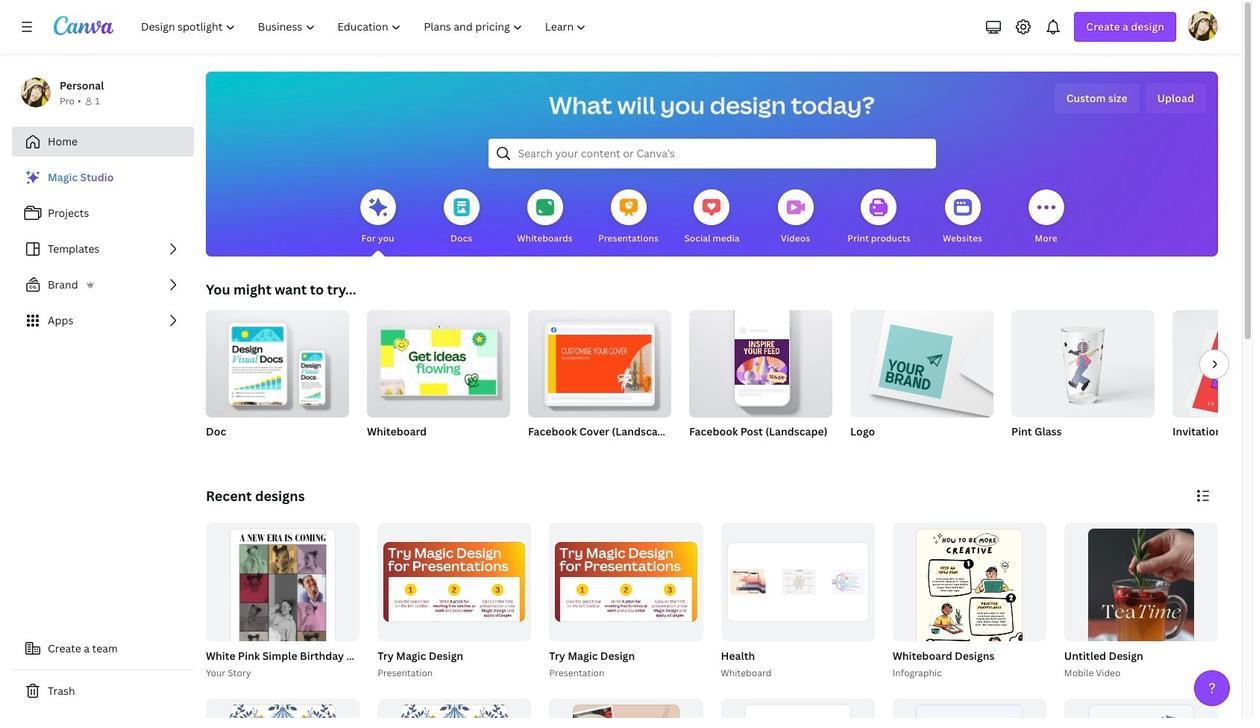 Task type: locate. For each thing, give the bounding box(es) containing it.
stephanie aranda image
[[1188, 11, 1218, 41]]

top level navigation element
[[131, 12, 599, 42]]

None search field
[[488, 139, 936, 169]]

Search search field
[[518, 140, 906, 168]]

group
[[206, 304, 349, 458], [206, 304, 349, 418], [689, 304, 833, 458], [689, 304, 833, 418], [850, 304, 994, 458], [850, 304, 994, 418], [1012, 304, 1155, 458], [1012, 304, 1155, 418], [367, 310, 510, 458], [367, 310, 510, 418], [528, 310, 671, 458], [1173, 310, 1253, 458], [1173, 310, 1253, 418], [203, 523, 509, 718], [206, 523, 360, 718], [375, 523, 531, 681], [378, 523, 531, 641], [546, 523, 703, 681], [549, 523, 703, 641], [718, 523, 875, 681], [721, 523, 875, 641], [890, 523, 1047, 718], [893, 523, 1047, 718], [1061, 523, 1218, 718], [1064, 523, 1218, 718], [206, 699, 360, 718], [378, 699, 531, 718], [549, 699, 703, 718], [721, 699, 875, 718], [893, 699, 1047, 718], [1064, 699, 1218, 718]]

list
[[12, 163, 194, 336]]



Task type: vqa. For each thing, say whether or not it's contained in the screenshot.
"Profile"
no



